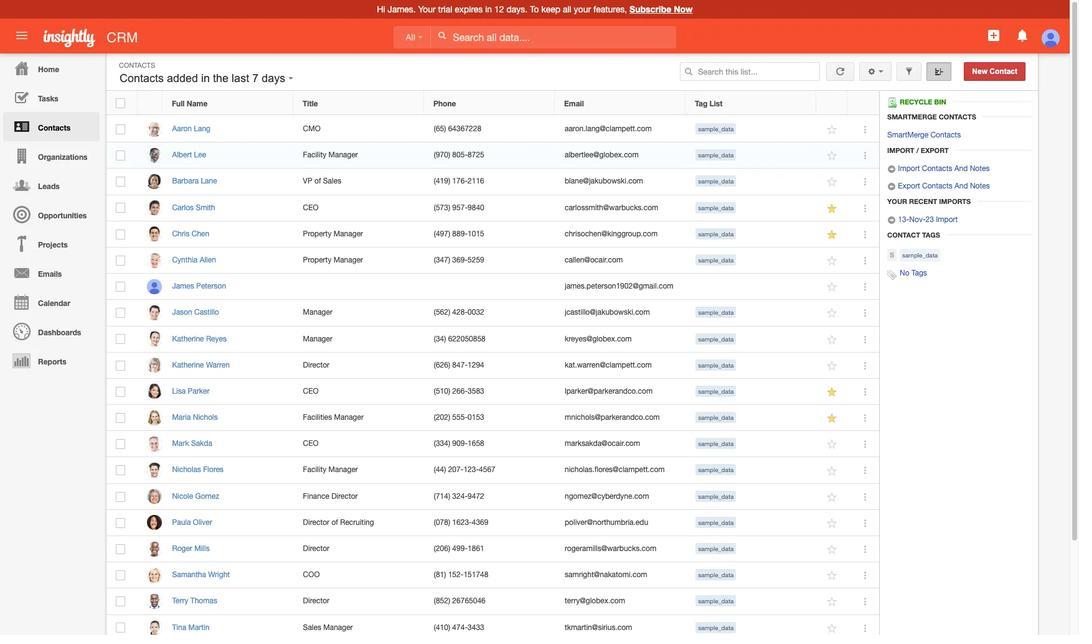 Task type: vqa. For each thing, say whether or not it's contained in the screenshot.


Task type: describe. For each thing, give the bounding box(es) containing it.
leads
[[38, 182, 60, 191]]

opportunities link
[[3, 200, 100, 229]]

(970)
[[434, 151, 450, 160]]

lisa parker link
[[172, 387, 216, 396]]

manager for (410) 474-3433
[[323, 624, 353, 632]]

622050858
[[448, 335, 486, 343]]

new contact
[[972, 67, 1017, 76]]

sample_data for ngomez@cyberdyne.com
[[698, 493, 734, 500]]

aaron
[[172, 125, 192, 133]]

reports link
[[3, 346, 100, 375]]

(714) 324-9472
[[434, 492, 484, 501]]

1 vertical spatial export
[[898, 182, 920, 191]]

smartmerge contacts link
[[887, 131, 961, 140]]

(81)
[[434, 571, 446, 580]]

sample_data for nicholas.flores@clampett.com
[[698, 467, 734, 474]]

albertlee@globex.com
[[565, 151, 639, 160]]

your inside hi james. your trial expires in 12 days. to keep all your features, subscribe now
[[418, 4, 436, 14]]

(714) 324-9472 cell
[[424, 484, 555, 510]]

vp of sales
[[303, 177, 341, 186]]

all link
[[393, 26, 431, 48]]

bin
[[934, 98, 946, 106]]

499-
[[452, 545, 468, 554]]

carlossmith@warbucks.com cell
[[555, 195, 686, 222]]

imports
[[939, 197, 971, 206]]

(573)
[[434, 203, 450, 212]]

navigation containing home
[[0, 54, 100, 375]]

row containing cynthia allen
[[106, 248, 879, 274]]

and for import contacts and notes
[[954, 164, 968, 173]]

sample_data for chrisochen@kinggroup.com
[[698, 230, 734, 238]]

dashboards
[[38, 328, 81, 337]]

the
[[213, 72, 229, 85]]

sample_data for marksakda@ocair.com
[[698, 440, 734, 448]]

152-
[[448, 571, 464, 580]]

kat.warren@clampett.com cell
[[555, 353, 686, 379]]

(81) 152-151748
[[434, 571, 488, 580]]

new
[[972, 67, 988, 76]]

nicholas.flores@clampett.com
[[565, 466, 665, 475]]

2116
[[468, 177, 484, 186]]

0153
[[468, 413, 484, 422]]

sample_data for jcastillo@jakubowski.com
[[698, 309, 734, 317]]

smith
[[196, 203, 215, 212]]

james.peterson1902@gmail.com
[[565, 282, 673, 291]]

follow image for james.peterson1902@gmail.com
[[827, 282, 838, 293]]

wright
[[208, 571, 230, 580]]

sample_data for tkmartin@sirius.com
[[698, 624, 734, 632]]

smartmerge for smartmerge contacts
[[887, 113, 937, 121]]

(562) 428-0032
[[434, 308, 484, 317]]

director for (626) 847-1294's the director cell
[[303, 361, 329, 370]]

director cell for (852) 26765046
[[293, 589, 424, 616]]

row containing chris chen
[[106, 222, 879, 248]]

nov-
[[909, 216, 926, 224]]

chrisochen@kinggroup.com cell
[[555, 222, 686, 248]]

nicholas flores link
[[172, 466, 230, 475]]

sample_data for lparker@parkerandco.com
[[698, 388, 734, 395]]

cynthia
[[172, 256, 198, 265]]

(347) 369-5259
[[434, 256, 484, 265]]

row containing terry thomas
[[106, 589, 879, 616]]

(65) 64367228
[[434, 125, 481, 133]]

sample_data for rogeramills@warbucks.com
[[698, 545, 734, 553]]

lisa
[[172, 387, 186, 396]]

james
[[172, 282, 194, 291]]

samantha wright
[[172, 571, 230, 580]]

nichols
[[193, 413, 218, 422]]

(626) 847-1294 cell
[[424, 353, 555, 379]]

opportunities
[[38, 211, 87, 220]]

sample_data for samright@nakatomi.com
[[698, 572, 734, 579]]

property manager cell for (497) 889-1015
[[293, 222, 424, 248]]

row containing james peterson
[[106, 274, 879, 300]]

row containing mark sakda
[[106, 432, 879, 458]]

terry thomas
[[172, 597, 217, 606]]

manager cell for (34)
[[293, 327, 424, 353]]

circle arrow right image for 13-nov-23 import
[[887, 216, 896, 225]]

contacts inside button
[[120, 72, 164, 85]]

circle arrow left image
[[887, 183, 896, 191]]

207-
[[448, 466, 464, 475]]

maria nichols link
[[172, 413, 224, 422]]

facility manager cell for (970) 805-8725
[[293, 143, 424, 169]]

(334) 909-1658 cell
[[424, 432, 555, 458]]

recycle
[[900, 98, 932, 106]]

home
[[38, 65, 59, 74]]

chrisochen@kinggroup.com
[[565, 230, 658, 238]]

facility for flores
[[303, 466, 326, 475]]

following image for chrisochen@kinggroup.com
[[827, 229, 838, 241]]

days.
[[507, 4, 528, 14]]

facility manager cell for (44) 207-123-4567
[[293, 458, 424, 484]]

mills
[[194, 545, 210, 554]]

follow image for albertlee@globex.com
[[827, 150, 838, 162]]

row containing katherine reyes
[[106, 327, 879, 353]]

in inside hi james. your trial expires in 12 days. to keep all your features, subscribe now
[[485, 4, 492, 14]]

property manager for (347)
[[303, 256, 363, 265]]

sample_data for aaron.lang@clampett.com
[[698, 125, 734, 133]]

sample_data for blane@jakubowski.com
[[698, 178, 734, 185]]

follow image for jcastillo@jakubowski.com
[[827, 308, 838, 320]]

row group containing aaron lang
[[106, 116, 879, 636]]

sample_data for kreyes@globex.com
[[698, 335, 734, 343]]

sample_data for kat.warren@clampett.com
[[698, 362, 734, 369]]

follow image for tkmartin@sirius.com
[[827, 623, 838, 635]]

facilities manager cell
[[293, 405, 424, 432]]

909-
[[452, 440, 468, 448]]

(419) 176-2116 cell
[[424, 169, 555, 195]]

3433
[[468, 624, 484, 632]]

(562) 428-0032 cell
[[424, 300, 555, 327]]

white image
[[438, 31, 447, 40]]

row containing barbara lane
[[106, 169, 879, 195]]

manager for (970) 805-8725
[[328, 151, 358, 160]]

contacts
[[939, 113, 976, 121]]

ngomez@cyberdyne.com cell
[[555, 484, 686, 510]]

hi
[[377, 4, 385, 14]]

director cell for (626) 847-1294
[[293, 353, 424, 379]]

all
[[406, 32, 415, 42]]

director of recruiting
[[303, 519, 374, 527]]

property manager cell for (347) 369-5259
[[293, 248, 424, 274]]

callen@ocair.com cell
[[555, 248, 686, 274]]

notes for import contacts and notes
[[970, 164, 990, 173]]

director cell for (206) 499-1861
[[293, 537, 424, 563]]

of for director
[[331, 519, 338, 527]]

sakda
[[191, 440, 212, 448]]

poliver@northumbria.edu cell
[[555, 510, 686, 537]]

manager for (347) 369-5259
[[334, 256, 363, 265]]

row containing maria nichols
[[106, 405, 879, 432]]

ceo cell for (573) 957-9840
[[293, 195, 424, 222]]

name
[[187, 99, 208, 108]]

151748
[[463, 571, 488, 580]]

(078) 1623-4369 cell
[[424, 510, 555, 537]]

callen@ocair.com
[[565, 256, 623, 265]]

castillo
[[194, 308, 219, 317]]

4567
[[479, 466, 495, 475]]

lparker@parkerandco.com
[[565, 387, 653, 396]]

row containing jason castillo
[[106, 300, 879, 327]]

coo cell
[[293, 563, 424, 589]]

home link
[[3, 54, 100, 83]]

martin
[[188, 624, 209, 632]]

cynthia allen link
[[172, 256, 222, 265]]

474-
[[452, 624, 468, 632]]

vp of sales cell
[[293, 169, 424, 195]]

(852) 26765046 cell
[[424, 589, 555, 616]]

notifications image
[[1015, 28, 1030, 43]]

following image for carlossmith@warbucks.com
[[827, 203, 838, 215]]

maria nichols
[[172, 413, 218, 422]]

parker
[[188, 387, 209, 396]]

list
[[710, 99, 723, 108]]

and for export contacts and notes
[[955, 182, 968, 191]]

marksakda@ocair.com
[[565, 440, 640, 448]]

lparker@parkerandco.com cell
[[555, 379, 686, 405]]

sample_data for mnichols@parkerandco.com
[[698, 414, 734, 422]]

2 column header from the left
[[847, 92, 879, 115]]

chen
[[192, 230, 209, 238]]

following image for mnichols@parkerandco.com
[[827, 413, 838, 425]]

aaron lang link
[[172, 125, 217, 133]]

facility for lee
[[303, 151, 326, 160]]

property manager for (497)
[[303, 230, 363, 238]]

your
[[574, 4, 591, 14]]

katherine for katherine warren
[[172, 361, 204, 370]]

subscribe
[[630, 4, 671, 14]]

mark
[[172, 440, 189, 448]]

warren
[[206, 361, 230, 370]]

row containing katherine warren
[[106, 353, 879, 379]]

finance director cell
[[293, 484, 424, 510]]

kreyes@globex.com cell
[[555, 327, 686, 353]]

subscribe now link
[[630, 4, 693, 14]]

mark sakda link
[[172, 440, 218, 448]]

row containing aaron lang
[[106, 116, 879, 143]]

sales manager
[[303, 624, 353, 632]]

sample_data for terry@globex.com
[[698, 598, 734, 605]]

cmo
[[303, 125, 321, 133]]

katherine for katherine reyes
[[172, 335, 204, 343]]

samantha
[[172, 571, 206, 580]]

marksakda@ocair.com cell
[[555, 432, 686, 458]]

row containing lisa parker
[[106, 379, 879, 405]]

paula oliver link
[[172, 519, 218, 527]]

nicole gomez
[[172, 492, 219, 501]]

sales inside cell
[[323, 177, 341, 186]]

(65) 64367228 cell
[[424, 116, 555, 143]]

paula
[[172, 519, 191, 527]]



Task type: locate. For each thing, give the bounding box(es) containing it.
(44) 207-123-4567 cell
[[424, 458, 555, 484]]

0 vertical spatial of
[[314, 177, 321, 186]]

17 row from the top
[[106, 510, 879, 537]]

324-
[[452, 492, 468, 501]]

0 horizontal spatial sales
[[303, 624, 321, 632]]

2 director cell from the top
[[293, 537, 424, 563]]

facility manager up finance director
[[303, 466, 358, 475]]

james.
[[388, 4, 416, 14]]

contacts down crm
[[119, 62, 155, 69]]

column header down the cog image
[[847, 92, 879, 115]]

7 row from the top
[[106, 248, 879, 274]]

property manager cell
[[293, 222, 424, 248], [293, 248, 424, 274]]

0 vertical spatial your
[[418, 4, 436, 14]]

(626)
[[434, 361, 450, 370]]

lang
[[194, 125, 210, 133]]

2 vertical spatial ceo
[[303, 440, 319, 448]]

1 director cell from the top
[[293, 353, 424, 379]]

7
[[252, 72, 259, 85]]

facility manager up vp of sales
[[303, 151, 358, 160]]

director of recruiting cell
[[293, 510, 424, 537]]

full name
[[172, 99, 208, 108]]

tkmartin@sirius.com cell
[[555, 616, 686, 636]]

2 manager cell from the top
[[293, 327, 424, 353]]

director up facilities
[[303, 361, 329, 370]]

2 vertical spatial director cell
[[293, 589, 424, 616]]

ceo down facilities
[[303, 440, 319, 448]]

your left the trial
[[418, 4, 436, 14]]

1 vertical spatial facility manager cell
[[293, 458, 424, 484]]

(410) 474-3433 cell
[[424, 616, 555, 636]]

Search this list... text field
[[680, 62, 820, 81]]

refresh list image
[[834, 67, 846, 76]]

search image
[[684, 67, 693, 76]]

katherine up lisa parker
[[172, 361, 204, 370]]

0 vertical spatial facility
[[303, 151, 326, 160]]

follow image for blane@jakubowski.com
[[827, 177, 838, 188]]

0 vertical spatial import
[[887, 146, 914, 155]]

1 horizontal spatial contact
[[990, 67, 1017, 76]]

9840
[[468, 203, 484, 212]]

7 follow image from the top
[[827, 623, 838, 635]]

follow image for ngomez@cyberdyne.com
[[827, 492, 838, 504]]

889-
[[452, 230, 468, 238]]

sales inside cell
[[303, 624, 321, 632]]

11 row from the top
[[106, 353, 879, 379]]

nicholas
[[172, 466, 201, 475]]

s
[[890, 251, 894, 259]]

1 vertical spatial ceo cell
[[293, 379, 424, 405]]

1 vertical spatial property
[[303, 256, 332, 265]]

(34) 622050858 cell
[[424, 327, 555, 353]]

manager for (497) 889-1015
[[334, 230, 363, 238]]

albert
[[172, 151, 192, 160]]

1 smartmerge from the top
[[887, 113, 937, 121]]

follow image for terry@globex.com
[[827, 597, 838, 609]]

facility up finance
[[303, 466, 326, 475]]

poliver@northumbria.edu
[[565, 519, 648, 527]]

row containing tina martin
[[106, 616, 879, 636]]

manager inside cell
[[323, 624, 353, 632]]

2 follow image from the top
[[827, 150, 838, 162]]

contacts down contacts on the right of the page
[[931, 131, 961, 140]]

mnichols@parkerandco.com
[[565, 413, 660, 422]]

row containing nicole gomez
[[106, 484, 879, 510]]

nicole gomez link
[[172, 492, 225, 501]]

3 ceo from the top
[[303, 440, 319, 448]]

column header left full
[[138, 92, 163, 115]]

(497) 889-1015 cell
[[424, 222, 555, 248]]

(334)
[[434, 440, 450, 448]]

sales right the 'vp'
[[323, 177, 341, 186]]

1 column header from the left
[[138, 92, 163, 115]]

12
[[494, 4, 504, 14]]

3 following image from the top
[[827, 413, 838, 425]]

8 follow image from the top
[[827, 439, 838, 451]]

(573) 957-9840
[[434, 203, 484, 212]]

facility manager cell up finance director
[[293, 458, 424, 484]]

roger mills
[[172, 545, 210, 554]]

0 vertical spatial facility manager cell
[[293, 143, 424, 169]]

crm
[[107, 30, 138, 45]]

1 property from the top
[[303, 230, 332, 238]]

1 horizontal spatial of
[[331, 519, 338, 527]]

8 row from the top
[[106, 274, 879, 300]]

director cell up facilities manager cell on the left of the page
[[293, 353, 424, 379]]

terry@globex.com cell
[[555, 589, 686, 616]]

barbara lane link
[[172, 177, 223, 186]]

row containing roger mills
[[106, 537, 879, 563]]

0 vertical spatial ceo cell
[[293, 195, 424, 222]]

0 horizontal spatial export
[[898, 182, 920, 191]]

2 property from the top
[[303, 256, 332, 265]]

10 row from the top
[[106, 327, 879, 353]]

director for the director cell for (852) 26765046
[[303, 597, 329, 606]]

blane@jakubowski.com cell
[[555, 169, 686, 195]]

barbara
[[172, 177, 199, 186]]

9 follow image from the top
[[827, 571, 838, 582]]

(81) 152-151748 cell
[[424, 563, 555, 589]]

circle arrow right image up circle arrow left image
[[887, 165, 896, 174]]

circle arrow right image inside import contacts and notes link
[[887, 165, 896, 174]]

all
[[563, 4, 571, 14]]

1 vertical spatial director cell
[[293, 537, 424, 563]]

1 vertical spatial ceo
[[303, 387, 319, 396]]

chris chen
[[172, 230, 209, 238]]

smartmerge up / on the right
[[887, 131, 928, 140]]

director up coo
[[303, 545, 329, 554]]

0 vertical spatial following image
[[827, 203, 838, 215]]

0 horizontal spatial your
[[418, 4, 436, 14]]

facility down 'cmo'
[[303, 151, 326, 160]]

2 property manager cell from the top
[[293, 248, 424, 274]]

(347) 369-5259 cell
[[424, 248, 555, 274]]

director inside finance director cell
[[331, 492, 358, 501]]

1 horizontal spatial your
[[887, 197, 907, 206]]

1 vertical spatial smartmerge
[[887, 131, 928, 140]]

0 horizontal spatial of
[[314, 177, 321, 186]]

import contacts and notes link
[[887, 164, 990, 174]]

navigation
[[0, 54, 100, 375]]

samright@nakatomi.com cell
[[555, 563, 686, 589]]

peterson
[[196, 282, 226, 291]]

director cell up sales manager
[[293, 589, 424, 616]]

director for (206) 499-1861 the director cell
[[303, 545, 329, 554]]

full
[[172, 99, 185, 108]]

ceo for sakda
[[303, 440, 319, 448]]

row containing paula oliver
[[106, 510, 879, 537]]

row containing samantha wright
[[106, 563, 879, 589]]

3 ceo cell from the top
[[293, 432, 424, 458]]

0 horizontal spatial in
[[201, 72, 210, 85]]

column header
[[138, 92, 163, 115], [847, 92, 879, 115]]

5 row from the top
[[106, 195, 879, 222]]

(573) 957-9840 cell
[[424, 195, 555, 222]]

1 row from the top
[[106, 92, 879, 115]]

follow image for kreyes@globex.com
[[827, 334, 838, 346]]

barbara lane
[[172, 177, 217, 186]]

recent
[[909, 197, 937, 206]]

of for vp
[[314, 177, 321, 186]]

follow image for samright@nakatomi.com
[[827, 571, 838, 582]]

1 facility manager cell from the top
[[293, 143, 424, 169]]

None checkbox
[[116, 230, 125, 240], [116, 308, 125, 318], [116, 335, 125, 345], [116, 361, 125, 371], [116, 413, 125, 423], [116, 466, 125, 476], [116, 492, 125, 502], [116, 597, 125, 607], [116, 624, 125, 634], [116, 230, 125, 240], [116, 308, 125, 318], [116, 335, 125, 345], [116, 361, 125, 371], [116, 413, 125, 423], [116, 466, 125, 476], [116, 492, 125, 502], [116, 597, 125, 607], [116, 624, 125, 634]]

4 follow image from the top
[[827, 282, 838, 293]]

in left the the
[[201, 72, 210, 85]]

aaron lang
[[172, 125, 210, 133]]

Search all data.... text field
[[431, 26, 676, 48]]

2 circle arrow right image from the top
[[887, 216, 896, 225]]

show list view filters image
[[905, 67, 913, 76]]

sample_data for carlossmith@warbucks.com
[[698, 204, 734, 211]]

0 vertical spatial contact
[[990, 67, 1017, 76]]

nicholas.flores@clampett.com cell
[[555, 458, 686, 484]]

import for import / export
[[887, 146, 914, 155]]

1 vertical spatial facility
[[303, 466, 326, 475]]

1 horizontal spatial in
[[485, 4, 492, 14]]

ceo cell down facilities manager
[[293, 432, 424, 458]]

export right / on the right
[[921, 146, 949, 155]]

ceo for parker
[[303, 387, 319, 396]]

property for chen
[[303, 230, 332, 238]]

follow image for aaron.lang@clampett.com
[[827, 124, 838, 136]]

1 ceo cell from the top
[[293, 195, 424, 222]]

contact down the 13- on the right top of the page
[[887, 231, 920, 239]]

property for allen
[[303, 256, 332, 265]]

follow image for rogeramills@warbucks.com
[[827, 544, 838, 556]]

(078) 1623-4369
[[434, 519, 488, 527]]

1294
[[468, 361, 484, 370]]

cell
[[106, 143, 138, 169], [293, 274, 424, 300], [424, 274, 555, 300], [686, 274, 817, 300]]

5 follow image from the top
[[827, 308, 838, 320]]

0 vertical spatial director cell
[[293, 353, 424, 379]]

contacts inside navigation
[[38, 123, 70, 133]]

6 row from the top
[[106, 222, 879, 248]]

ceo cell for (510) 266-3583
[[293, 379, 424, 405]]

row containing nicholas flores
[[106, 458, 879, 484]]

jason castillo link
[[172, 308, 225, 317]]

/
[[916, 146, 919, 155]]

1 vertical spatial notes
[[970, 182, 990, 191]]

1 horizontal spatial column header
[[847, 92, 879, 115]]

3 director cell from the top
[[293, 589, 424, 616]]

ceo cell
[[293, 195, 424, 222], [293, 379, 424, 405], [293, 432, 424, 458]]

facility manager for (44)
[[303, 466, 358, 475]]

follow image
[[827, 177, 838, 188], [827, 465, 838, 477], [827, 492, 838, 504], [827, 518, 838, 530], [827, 544, 838, 556], [827, 597, 838, 609], [827, 623, 838, 635]]

7 follow image from the top
[[827, 360, 838, 372]]

4 follow image from the top
[[827, 518, 838, 530]]

3 row from the top
[[106, 143, 879, 169]]

1 property manager from the top
[[303, 230, 363, 238]]

row
[[106, 92, 879, 115], [106, 116, 879, 143], [106, 143, 879, 169], [106, 169, 879, 195], [106, 195, 879, 222], [106, 222, 879, 248], [106, 248, 879, 274], [106, 274, 879, 300], [106, 300, 879, 327], [106, 327, 879, 353], [106, 353, 879, 379], [106, 379, 879, 405], [106, 405, 879, 432], [106, 432, 879, 458], [106, 458, 879, 484], [106, 484, 879, 510], [106, 510, 879, 537], [106, 537, 879, 563], [106, 563, 879, 589], [106, 589, 879, 616], [106, 616, 879, 636]]

export right circle arrow left image
[[898, 182, 920, 191]]

0 vertical spatial property
[[303, 230, 332, 238]]

1 vertical spatial following image
[[827, 229, 838, 241]]

ceo cell for (334) 909-1658
[[293, 432, 424, 458]]

contact inside new contact link
[[990, 67, 1017, 76]]

follow image for nicholas.flores@clampett.com
[[827, 465, 838, 477]]

contacts added in the last 7 days button
[[116, 69, 296, 88]]

your down circle arrow left image
[[887, 197, 907, 206]]

1658
[[468, 440, 484, 448]]

(510) 266-3583 cell
[[424, 379, 555, 405]]

row containing carlos smith
[[106, 195, 879, 222]]

in inside "contacts added in the last 7 days" button
[[201, 72, 210, 85]]

jason
[[172, 308, 192, 317]]

(419)
[[434, 177, 450, 186]]

director down coo
[[303, 597, 329, 606]]

following image
[[827, 387, 838, 398]]

director cell down recruiting
[[293, 537, 424, 563]]

no tags
[[900, 269, 927, 278]]

4 row from the top
[[106, 169, 879, 195]]

0 vertical spatial export
[[921, 146, 949, 155]]

circle arrow right image
[[887, 165, 896, 174], [887, 216, 896, 225]]

2 follow image from the top
[[827, 465, 838, 477]]

facilities manager
[[303, 413, 364, 422]]

1 vertical spatial import
[[898, 164, 920, 173]]

tkmartin@sirius.com
[[565, 624, 632, 632]]

(206) 499-1861 cell
[[424, 537, 555, 563]]

2 ceo cell from the top
[[293, 379, 424, 405]]

follow image for poliver@northumbria.edu
[[827, 518, 838, 530]]

sales down coo
[[303, 624, 321, 632]]

12 row from the top
[[106, 379, 879, 405]]

email
[[564, 99, 584, 108]]

import for import contacts and notes
[[898, 164, 920, 173]]

import left / on the right
[[887, 146, 914, 155]]

katherine warren link
[[172, 361, 236, 370]]

(970) 805-8725 cell
[[424, 143, 555, 169]]

circle arrow right image left the 13- on the right top of the page
[[887, 216, 896, 225]]

6 follow image from the top
[[827, 597, 838, 609]]

1 follow image from the top
[[827, 177, 838, 188]]

and
[[954, 164, 968, 173], [955, 182, 968, 191]]

1 katherine from the top
[[172, 335, 204, 343]]

0 vertical spatial facility manager
[[303, 151, 358, 160]]

and up 'imports'
[[955, 182, 968, 191]]

following image
[[827, 203, 838, 215], [827, 229, 838, 241], [827, 413, 838, 425]]

albertlee@globex.com cell
[[555, 143, 686, 169]]

james.peterson1902@gmail.com cell
[[555, 274, 686, 300]]

2 row from the top
[[106, 116, 879, 143]]

projects link
[[3, 229, 100, 258]]

0 vertical spatial smartmerge
[[887, 113, 937, 121]]

director cell
[[293, 353, 424, 379], [293, 537, 424, 563], [293, 589, 424, 616]]

2 ceo from the top
[[303, 387, 319, 396]]

row containing albert lee
[[106, 143, 879, 169]]

1 facility from the top
[[303, 151, 326, 160]]

0 vertical spatial katherine
[[172, 335, 204, 343]]

(202) 555-0153 cell
[[424, 405, 555, 432]]

import right the "23"
[[936, 216, 958, 224]]

cmo cell
[[293, 116, 424, 143]]

1 property manager cell from the top
[[293, 222, 424, 248]]

2 following image from the top
[[827, 229, 838, 241]]

import down / on the right
[[898, 164, 920, 173]]

ceo for smith
[[303, 203, 319, 212]]

oliver
[[193, 519, 212, 527]]

contacts left added
[[120, 72, 164, 85]]

0 horizontal spatial contact
[[887, 231, 920, 239]]

contacts up export contacts and notes link
[[922, 164, 952, 173]]

1 vertical spatial in
[[201, 72, 210, 85]]

trial
[[438, 4, 452, 14]]

facility manager cell
[[293, 143, 424, 169], [293, 458, 424, 484]]

row containing full name
[[106, 92, 879, 115]]

phone
[[433, 99, 456, 108]]

13 row from the top
[[106, 405, 879, 432]]

3 follow image from the top
[[827, 255, 838, 267]]

(410)
[[434, 624, 450, 632]]

samright@nakatomi.com
[[565, 571, 647, 580]]

1 horizontal spatial sales
[[323, 177, 341, 186]]

smartmerge for smartmerge contacts
[[887, 131, 928, 140]]

2 facility manager cell from the top
[[293, 458, 424, 484]]

0 vertical spatial notes
[[970, 164, 990, 173]]

ceo down the 'vp'
[[303, 203, 319, 212]]

(206) 499-1861
[[434, 545, 484, 554]]

0 vertical spatial in
[[485, 4, 492, 14]]

notes for export contacts and notes
[[970, 182, 990, 191]]

1 circle arrow right image from the top
[[887, 165, 896, 174]]

follow image
[[827, 124, 838, 136], [827, 150, 838, 162], [827, 255, 838, 267], [827, 282, 838, 293], [827, 308, 838, 320], [827, 334, 838, 346], [827, 360, 838, 372], [827, 439, 838, 451], [827, 571, 838, 582]]

3583
[[468, 387, 484, 396]]

reyes
[[206, 335, 227, 343]]

sample_data for poliver@northumbria.edu
[[698, 519, 734, 527]]

0 vertical spatial circle arrow right image
[[887, 165, 896, 174]]

None checkbox
[[116, 98, 125, 108], [116, 124, 125, 134], [116, 151, 125, 161], [116, 177, 125, 187], [116, 203, 125, 213], [116, 256, 125, 266], [116, 282, 125, 292], [116, 387, 125, 397], [116, 440, 125, 450], [116, 518, 125, 528], [116, 545, 125, 555], [116, 571, 125, 581], [116, 98, 125, 108], [116, 124, 125, 134], [116, 151, 125, 161], [116, 177, 125, 187], [116, 203, 125, 213], [116, 256, 125, 266], [116, 282, 125, 292], [116, 387, 125, 397], [116, 440, 125, 450], [116, 518, 125, 528], [116, 545, 125, 555], [116, 571, 125, 581]]

follow image for callen@ocair.com
[[827, 255, 838, 267]]

2 facility from the top
[[303, 466, 326, 475]]

organizations
[[38, 153, 87, 162]]

director for director of recruiting
[[303, 519, 329, 527]]

director down finance
[[303, 519, 329, 527]]

8725
[[468, 151, 484, 160]]

2 vertical spatial ceo cell
[[293, 432, 424, 458]]

16 row from the top
[[106, 484, 879, 510]]

ceo cell down vp of sales
[[293, 195, 424, 222]]

sample_data for callen@ocair.com
[[698, 256, 734, 264]]

tags
[[922, 231, 940, 239]]

6 follow image from the top
[[827, 334, 838, 346]]

manager
[[328, 151, 358, 160], [334, 230, 363, 238], [334, 256, 363, 265], [303, 308, 332, 317], [303, 335, 332, 343], [334, 413, 364, 422], [328, 466, 358, 475], [323, 624, 353, 632]]

21 row from the top
[[106, 616, 879, 636]]

ceo up facilities
[[303, 387, 319, 396]]

(852)
[[434, 597, 450, 606]]

1015
[[468, 230, 484, 238]]

facility manager for (970)
[[303, 151, 358, 160]]

in left 12
[[485, 4, 492, 14]]

1 following image from the top
[[827, 203, 838, 215]]

hi james. your trial expires in 12 days. to keep all your features, subscribe now
[[377, 4, 693, 14]]

and up export contacts and notes
[[954, 164, 968, 173]]

katherine down the jason
[[172, 335, 204, 343]]

805-
[[452, 151, 468, 160]]

1 ceo from the top
[[303, 203, 319, 212]]

your recent imports
[[887, 197, 971, 206]]

manager inside cell
[[334, 413, 364, 422]]

1 vertical spatial property manager
[[303, 256, 363, 265]]

1 vertical spatial sales
[[303, 624, 321, 632]]

1 vertical spatial your
[[887, 197, 907, 206]]

contacts added in the last 7 days
[[120, 72, 288, 85]]

director inside director of recruiting cell
[[303, 519, 329, 527]]

contact right new
[[990, 67, 1017, 76]]

9 row from the top
[[106, 300, 879, 327]]

15 row from the top
[[106, 458, 879, 484]]

2 vertical spatial import
[[936, 216, 958, 224]]

1 vertical spatial of
[[331, 519, 338, 527]]

director up director of recruiting on the bottom left
[[331, 492, 358, 501]]

5 follow image from the top
[[827, 544, 838, 556]]

now
[[674, 4, 693, 14]]

follow image for marksakda@ocair.com
[[827, 439, 838, 451]]

title
[[303, 99, 318, 108]]

1 horizontal spatial export
[[921, 146, 949, 155]]

terry thomas link
[[172, 597, 223, 606]]

notes up export contacts and notes
[[970, 164, 990, 173]]

manager for (44) 207-123-4567
[[328, 466, 358, 475]]

cog image
[[868, 67, 876, 76]]

1 vertical spatial circle arrow right image
[[887, 216, 896, 225]]

in
[[485, 4, 492, 14], [201, 72, 210, 85]]

0 vertical spatial sales
[[323, 177, 341, 186]]

tina
[[172, 624, 186, 632]]

contacts down import contacts and notes link
[[922, 182, 952, 191]]

2 facility manager from the top
[[303, 466, 358, 475]]

circle arrow right image for import contacts and notes
[[887, 165, 896, 174]]

18 row from the top
[[106, 537, 879, 563]]

1 notes from the top
[[970, 164, 990, 173]]

14 row from the top
[[106, 432, 879, 458]]

1 facility manager from the top
[[303, 151, 358, 160]]

manager cell
[[293, 300, 424, 327], [293, 327, 424, 353]]

mark sakda
[[172, 440, 212, 448]]

2 katherine from the top
[[172, 361, 204, 370]]

of left recruiting
[[331, 519, 338, 527]]

20 row from the top
[[106, 589, 879, 616]]

1 vertical spatial facility manager
[[303, 466, 358, 475]]

2 smartmerge from the top
[[887, 131, 928, 140]]

circle arrow right image inside 13-nov-23 import link
[[887, 216, 896, 225]]

2 vertical spatial following image
[[827, 413, 838, 425]]

847-
[[452, 361, 468, 370]]

1 manager cell from the top
[[293, 300, 424, 327]]

emails link
[[3, 258, 100, 288]]

aaron.lang@clampett.com
[[565, 125, 652, 133]]

sales
[[323, 177, 341, 186], [303, 624, 321, 632]]

expires
[[455, 4, 483, 14]]

smartmerge down the recycle
[[887, 113, 937, 121]]

mnichols@parkerandco.com cell
[[555, 405, 686, 432]]

0 vertical spatial ceo
[[303, 203, 319, 212]]

facility manager cell up vp of sales
[[293, 143, 424, 169]]

aaron.lang@clampett.com cell
[[555, 116, 686, 143]]

row group
[[106, 116, 879, 636]]

0 vertical spatial property manager
[[303, 230, 363, 238]]

of right the 'vp'
[[314, 177, 321, 186]]

contacts up organizations link
[[38, 123, 70, 133]]

1 vertical spatial katherine
[[172, 361, 204, 370]]

tasks
[[38, 94, 58, 103]]

ceo cell up facilities manager
[[293, 379, 424, 405]]

sample_data for albertlee@globex.com
[[698, 151, 734, 159]]

1 vertical spatial and
[[955, 182, 968, 191]]

manager for (202) 555-0153
[[334, 413, 364, 422]]

3 follow image from the top
[[827, 492, 838, 504]]

follow image for kat.warren@clampett.com
[[827, 360, 838, 372]]

2 property manager from the top
[[303, 256, 363, 265]]

jcastillo@jakubowski.com cell
[[555, 300, 686, 327]]

rogeramills@warbucks.com cell
[[555, 537, 686, 563]]

sales manager cell
[[293, 616, 424, 636]]

1 follow image from the top
[[827, 124, 838, 136]]

manager cell for (562)
[[293, 300, 424, 327]]

0 horizontal spatial column header
[[138, 92, 163, 115]]

notes
[[970, 164, 990, 173], [970, 182, 990, 191]]

director
[[303, 361, 329, 370], [331, 492, 358, 501], [303, 519, 329, 527], [303, 545, 329, 554], [303, 597, 329, 606]]

notes up 'imports'
[[970, 182, 990, 191]]

19 row from the top
[[106, 563, 879, 589]]

show sidebar image
[[935, 67, 944, 76]]

13-
[[898, 216, 909, 224]]

2 notes from the top
[[970, 182, 990, 191]]

coo
[[303, 571, 320, 580]]

1 vertical spatial contact
[[887, 231, 920, 239]]

0 vertical spatial and
[[954, 164, 968, 173]]



